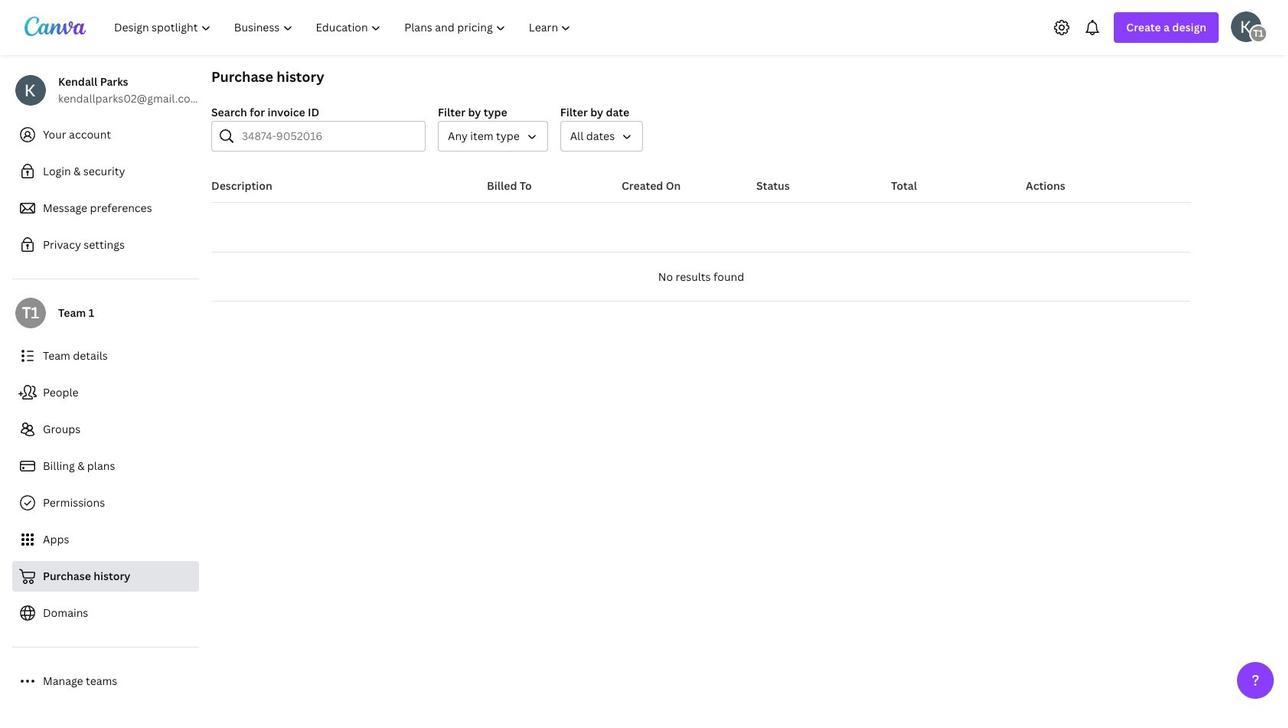 Task type: describe. For each thing, give the bounding box(es) containing it.
34874-9052016 text field
[[242, 122, 416, 151]]

1 vertical spatial team 1 image
[[15, 298, 46, 329]]

1 horizontal spatial team 1 element
[[1250, 24, 1268, 43]]

kendall parks image
[[1231, 11, 1262, 42]]

top level navigation element
[[104, 12, 585, 43]]



Task type: locate. For each thing, give the bounding box(es) containing it.
team 1 element
[[1250, 24, 1268, 43], [15, 298, 46, 329]]

0 vertical spatial team 1 image
[[1250, 24, 1268, 43]]

0 horizontal spatial team 1 element
[[15, 298, 46, 329]]

1 horizontal spatial team 1 image
[[1250, 24, 1268, 43]]

0 horizontal spatial team 1 image
[[15, 298, 46, 329]]

0 vertical spatial team 1 element
[[1250, 24, 1268, 43]]

1 vertical spatial team 1 element
[[15, 298, 46, 329]]

team 1 image
[[1250, 24, 1268, 43], [15, 298, 46, 329]]

None button
[[438, 121, 548, 152], [560, 121, 643, 152], [438, 121, 548, 152], [560, 121, 643, 152]]



Task type: vqa. For each thing, say whether or not it's contained in the screenshot.
case studies and more
no



